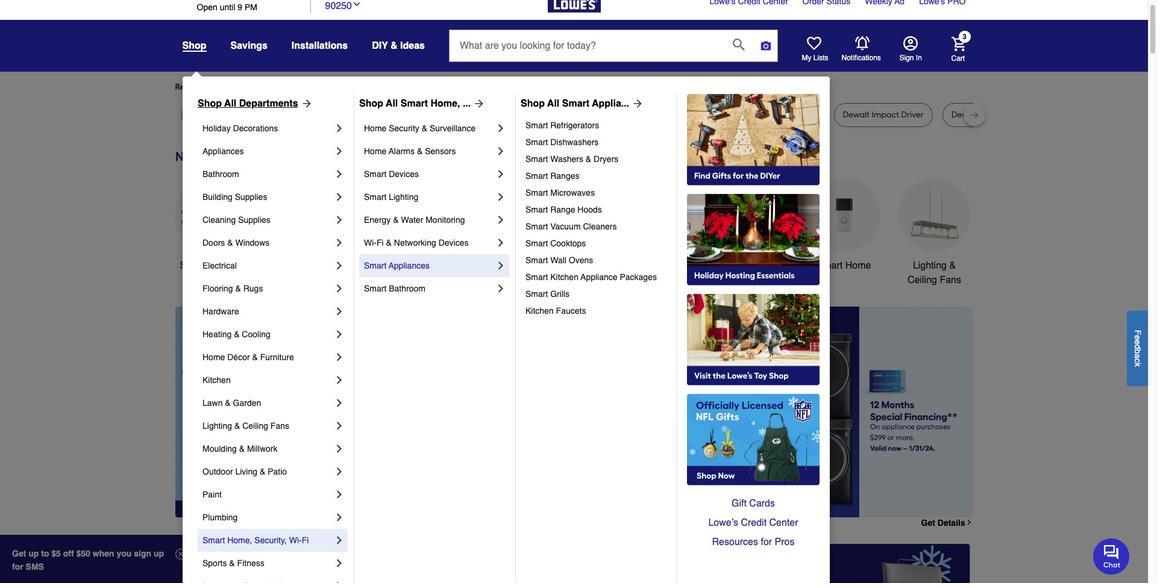 Task type: describe. For each thing, give the bounding box(es) containing it.
cart
[[952, 54, 965, 62]]

credit
[[741, 518, 767, 529]]

cleaning supplies link
[[203, 209, 333, 232]]

$5
[[51, 549, 61, 559]]

0 horizontal spatial lighting & ceiling fans link
[[203, 415, 333, 438]]

diy & ideas
[[372, 40, 425, 51]]

tool
[[274, 110, 289, 120]]

get for get up to $5 off $50 when you sign up for sms
[[12, 549, 26, 559]]

home security & surveillance
[[364, 124, 476, 133]]

0 vertical spatial kitchen faucets link
[[537, 179, 609, 273]]

all for shop all deals
[[205, 260, 215, 271]]

lawn
[[203, 399, 223, 408]]

smart lighting link
[[364, 186, 495, 209]]

driver for impact driver
[[793, 110, 815, 120]]

sign
[[900, 54, 914, 62]]

smart for smart vacuum cleaners
[[526, 222, 548, 232]]

heating & cooling link
[[203, 323, 333, 346]]

smart devices link
[[364, 163, 495, 186]]

1 vertical spatial fans
[[271, 421, 289, 431]]

smart appliances
[[364, 261, 430, 271]]

cooktops
[[551, 239, 586, 248]]

garden
[[233, 399, 261, 408]]

chevron down image
[[352, 0, 362, 9]]

shop all smart applia... link
[[521, 96, 644, 111]]

smart lighting
[[364, 192, 419, 202]]

get up to 2 free select tools or batteries when you buy 1 with select purchases. image
[[178, 544, 429, 584]]

dewalt for dewalt tool
[[245, 110, 272, 120]]

moulding & millwork link
[[203, 438, 333, 461]]

décor
[[227, 353, 250, 362]]

resources for pros
[[712, 537, 795, 548]]

chevron right image for lawn & garden
[[333, 397, 345, 409]]

scroll to item #2 image
[[651, 496, 680, 501]]

2 e from the top
[[1133, 340, 1143, 345]]

0 vertical spatial faucets
[[573, 260, 608, 271]]

for up departments
[[272, 82, 283, 92]]

shop all smart home, ...
[[359, 98, 471, 109]]

chevron right image for cleaning supplies
[[333, 214, 345, 226]]

chevron right image for home décor & furniture
[[333, 351, 345, 364]]

get up to $5 off $50 when you sign up for sms
[[12, 549, 164, 572]]

hoods
[[578, 205, 602, 215]]

1 vertical spatial kitchen faucets
[[526, 306, 586, 316]]

diy
[[372, 40, 388, 51]]

f e e d b a c k button
[[1127, 311, 1149, 386]]

smart for smart lighting
[[364, 192, 387, 202]]

christmas decorations
[[457, 260, 508, 286]]

furniture
[[260, 353, 294, 362]]

chevron right image for bathroom
[[333, 168, 345, 180]]

chevron right image for hardware
[[333, 306, 345, 318]]

open
[[197, 2, 217, 12]]

dewalt for dewalt drill bit set
[[952, 110, 979, 120]]

smart for smart grills
[[526, 289, 548, 299]]

get details
[[922, 518, 966, 528]]

decorations for holiday
[[233, 124, 278, 133]]

3 impact from the left
[[872, 110, 900, 120]]

monitoring
[[426, 215, 465, 225]]

smart range hoods link
[[526, 201, 669, 218]]

arrow right image for shop all departments
[[298, 98, 313, 110]]

0 horizontal spatial lighting
[[203, 421, 232, 431]]

shop these last-minute gifts. $99 or less. quantities are limited and won't last. image
[[175, 307, 370, 518]]

outdoor for outdoor tools & equipment
[[629, 260, 664, 271]]

chevron right image for paint
[[333, 489, 345, 501]]

1 bit from the left
[[362, 110, 372, 120]]

impact for impact driver
[[763, 110, 791, 120]]

smart for smart microwaves
[[526, 188, 548, 198]]

Search Query text field
[[450, 30, 723, 61]]

all for shop all smart home, ...
[[386, 98, 398, 109]]

tools inside tools link
[[381, 260, 403, 271]]

kitchen up grills
[[551, 273, 579, 282]]

moulding & millwork
[[203, 444, 278, 454]]

supplies for cleaning supplies
[[238, 215, 271, 225]]

impact for impact driver bit
[[481, 110, 508, 120]]

lowe's home improvement account image
[[903, 36, 918, 51]]

appliance
[[581, 273, 618, 282]]

flooring
[[203, 284, 233, 294]]

cards
[[750, 499, 775, 509]]

2 set from the left
[[600, 110, 613, 120]]

chevron right image for appliances
[[333, 145, 345, 157]]

0 horizontal spatial devices
[[389, 169, 419, 179]]

water
[[401, 215, 423, 225]]

smart for smart wall ovens
[[526, 256, 548, 265]]

scroll to item #4 image
[[709, 496, 738, 501]]

my
[[802, 54, 812, 62]]

tools link
[[356, 179, 428, 273]]

cleaners
[[583, 222, 617, 232]]

home for home alarms & sensors
[[364, 147, 387, 156]]

chevron right image for building supplies
[[333, 191, 345, 203]]

1 up from the left
[[28, 549, 39, 559]]

installations
[[292, 40, 348, 51]]

living
[[235, 467, 257, 477]]

chevron right image for smart lighting
[[495, 191, 507, 203]]

1 horizontal spatial lighting
[[389, 192, 419, 202]]

suggestions
[[330, 82, 377, 92]]

chevron right image for electrical
[[333, 260, 345, 272]]

shop all deals link
[[175, 179, 247, 273]]

driver for impact driver bit
[[510, 110, 533, 120]]

more
[[309, 82, 328, 92]]

shop all smart applia...
[[521, 98, 630, 109]]

wi-fi & networking devices link
[[364, 232, 495, 254]]

chevron right image for home alarms & sensors
[[495, 145, 507, 157]]

...
[[463, 98, 471, 109]]

0 horizontal spatial bathroom link
[[203, 163, 333, 186]]

smart washers & dryers
[[526, 154, 619, 164]]

building
[[203, 192, 233, 202]]

1 vertical spatial appliances
[[389, 261, 430, 271]]

off
[[63, 549, 74, 559]]

departments
[[239, 98, 298, 109]]

$50
[[76, 549, 90, 559]]

shop button
[[182, 40, 206, 52]]

2 horizontal spatial arrow right image
[[951, 412, 963, 424]]

camera image
[[760, 40, 772, 52]]

2 bit from the left
[[429, 110, 438, 120]]

2 drill from the left
[[572, 110, 587, 120]]

my lists
[[802, 54, 829, 62]]

0 vertical spatial bathroom
[[203, 169, 239, 179]]

smart appliances link
[[364, 254, 495, 277]]

shop all deals
[[180, 260, 243, 271]]

1 e from the top
[[1133, 335, 1143, 340]]

c
[[1133, 359, 1143, 363]]

home for home security & surveillance
[[364, 124, 387, 133]]

home alarms & sensors
[[364, 147, 456, 156]]

k
[[1133, 363, 1143, 367]]

christmas decorations link
[[446, 179, 519, 288]]

chevron right image for energy & water monitoring
[[495, 214, 507, 226]]

dewalt drill bit
[[317, 110, 372, 120]]

lowe's credit center link
[[687, 514, 820, 533]]

home décor & furniture
[[203, 353, 294, 362]]

more suggestions for you link
[[309, 81, 416, 93]]

for inside 'get up to $5 off $50 when you sign up for sms'
[[12, 563, 23, 572]]

decorations for christmas
[[457, 275, 508, 286]]

you for recommended searches for you
[[285, 82, 299, 92]]

home security & surveillance link
[[364, 117, 495, 140]]

1 horizontal spatial home,
[[431, 98, 460, 109]]

smart for smart appliances
[[364, 261, 387, 271]]

new deals every day during 25 days of deals image
[[175, 147, 973, 167]]

kitchen down smart cooktops
[[538, 260, 571, 271]]

home for home décor & furniture
[[203, 353, 225, 362]]

recommended searches for you
[[175, 82, 299, 92]]

sports & fitness
[[203, 559, 264, 569]]

chevron right image for smart devices
[[495, 168, 507, 180]]

appliances link
[[203, 140, 333, 163]]

drill for dewalt drill bit set
[[981, 110, 995, 120]]

0 vertical spatial appliances
[[203, 147, 244, 156]]

dewalt tool
[[245, 110, 289, 120]]

heating
[[203, 330, 232, 339]]

heating & cooling
[[203, 330, 271, 339]]

chevron right image for outdoor living & patio
[[333, 466, 345, 478]]

smart for smart cooktops
[[526, 239, 548, 248]]

0 horizontal spatial fi
[[302, 536, 309, 546]]

all for shop all departments
[[224, 98, 237, 109]]

security,
[[255, 536, 287, 546]]

alarms
[[389, 147, 415, 156]]

1 vertical spatial wi-
[[289, 536, 302, 546]]

millwork
[[247, 444, 278, 454]]

scroll to item #5 image
[[738, 496, 767, 501]]

rugs
[[243, 284, 263, 294]]

all for shop all smart applia...
[[548, 98, 560, 109]]

building supplies
[[203, 192, 267, 202]]

shop for shop all deals
[[180, 260, 202, 271]]

searches
[[235, 82, 270, 92]]

1 horizontal spatial lighting & ceiling fans link
[[899, 179, 971, 288]]

outdoor for outdoor living & patio
[[203, 467, 233, 477]]

1 horizontal spatial lighting & ceiling fans
[[908, 260, 962, 286]]

recommended searches for you heading
[[175, 81, 973, 93]]



Task type: vqa. For each thing, say whether or not it's contained in the screenshot.
right Multi-
no



Task type: locate. For each thing, give the bounding box(es) containing it.
4 bit from the left
[[589, 110, 598, 120]]

gift
[[732, 499, 747, 509]]

0 vertical spatial lighting & ceiling fans
[[908, 260, 962, 286]]

lowe's home improvement lists image
[[807, 36, 821, 51]]

smart for smart home
[[817, 260, 843, 271]]

dewalt bit set
[[400, 110, 453, 120]]

1 vertical spatial kitchen faucets link
[[526, 303, 669, 320]]

dewalt down shop all smart home, ...
[[400, 110, 427, 120]]

outdoor tools & equipment
[[629, 260, 698, 286]]

kitchen faucets down grills
[[526, 306, 586, 316]]

up to 30 percent off select grills and accessories. image
[[719, 544, 971, 584]]

get details link
[[922, 518, 973, 528]]

5 dewalt from the left
[[692, 110, 719, 120]]

resources
[[712, 537, 758, 548]]

1 vertical spatial outdoor
[[203, 467, 233, 477]]

applia...
[[592, 98, 630, 109]]

6 bit from the left
[[997, 110, 1007, 120]]

dewalt right bit set
[[692, 110, 719, 120]]

0 vertical spatial fi
[[377, 238, 384, 248]]

for right suggestions
[[379, 82, 390, 92]]

1 vertical spatial fi
[[302, 536, 309, 546]]

chevron right image for wi-fi & networking devices
[[495, 237, 507, 249]]

home, up sports & fitness
[[227, 536, 252, 546]]

faucets down grills
[[556, 306, 586, 316]]

dewalt down notifications
[[843, 110, 870, 120]]

0 vertical spatial get
[[922, 518, 936, 528]]

0 horizontal spatial up
[[28, 549, 39, 559]]

1 vertical spatial get
[[12, 549, 26, 559]]

0 horizontal spatial decorations
[[233, 124, 278, 133]]

shop up impact driver bit
[[521, 98, 545, 109]]

appliances down networking
[[389, 261, 430, 271]]

1 shop from the left
[[198, 98, 222, 109]]

& inside "link"
[[225, 399, 231, 408]]

chevron right image for plumbing
[[333, 512, 345, 524]]

dewalt
[[190, 110, 217, 120], [245, 110, 272, 120], [317, 110, 344, 120], [400, 110, 427, 120], [692, 110, 719, 120], [843, 110, 870, 120], [952, 110, 979, 120]]

dewalt up holiday
[[190, 110, 217, 120]]

3 set from the left
[[652, 110, 665, 120]]

you left 'more'
[[285, 82, 299, 92]]

0 horizontal spatial tools
[[381, 260, 403, 271]]

1 horizontal spatial bathroom
[[389, 284, 426, 294]]

outdoor inside 'outdoor tools & equipment'
[[629, 260, 664, 271]]

1 horizontal spatial ceiling
[[908, 275, 937, 286]]

outdoor down the moulding on the bottom
[[203, 467, 233, 477]]

faucets up smart kitchen appliance packages at top
[[573, 260, 608, 271]]

refrigerators
[[551, 121, 599, 130]]

chevron right image for sports & fitness
[[333, 558, 345, 570]]

3
[[963, 33, 967, 41]]

1 horizontal spatial get
[[922, 518, 936, 528]]

e up d in the right bottom of the page
[[1133, 335, 1143, 340]]

visit the lowe's toy shop. image
[[687, 294, 820, 386]]

outdoor living & patio
[[203, 467, 287, 477]]

driver up smart refrigerators
[[510, 110, 533, 120]]

wi- right security,
[[289, 536, 302, 546]]

for
[[272, 82, 283, 92], [379, 82, 390, 92], [761, 537, 772, 548], [12, 563, 23, 572]]

1 horizontal spatial driver
[[793, 110, 815, 120]]

0 horizontal spatial outdoor
[[203, 467, 233, 477]]

shop down recommended
[[198, 98, 222, 109]]

chevron right image
[[495, 122, 507, 134], [333, 145, 345, 157], [495, 191, 507, 203], [333, 214, 345, 226], [495, 214, 507, 226], [333, 237, 345, 249], [495, 237, 507, 249], [333, 283, 345, 295], [495, 283, 507, 295], [333, 329, 345, 341], [333, 351, 345, 364], [333, 374, 345, 386], [333, 397, 345, 409], [333, 489, 345, 501], [333, 558, 345, 570], [333, 581, 345, 584]]

dewalt impact driver
[[843, 110, 924, 120]]

center
[[770, 518, 799, 529]]

1 horizontal spatial arrow right image
[[630, 98, 644, 110]]

deals
[[218, 260, 243, 271]]

1 tools from the left
[[381, 260, 403, 271]]

kitchen down the smart grills
[[526, 306, 554, 316]]

1 horizontal spatial up
[[154, 549, 164, 559]]

all up security
[[386, 98, 398, 109]]

shop down open in the left top of the page
[[182, 40, 206, 51]]

2 vertical spatial bathroom
[[389, 284, 426, 294]]

1 vertical spatial devices
[[439, 238, 469, 248]]

chevron right image for doors & windows
[[333, 237, 345, 249]]

supplies
[[235, 192, 267, 202], [238, 215, 271, 225]]

holiday hosting essentials. image
[[687, 194, 820, 286]]

0 vertical spatial decorations
[[233, 124, 278, 133]]

shop left the electrical
[[180, 260, 202, 271]]

plumbing
[[203, 513, 238, 523]]

get up sms
[[12, 549, 26, 559]]

kitchen link
[[203, 369, 333, 392]]

equipment
[[640, 275, 687, 286]]

arrow right image for shop all smart applia...
[[630, 98, 644, 110]]

smart dishwashers link
[[526, 134, 669, 151]]

1 horizontal spatial devices
[[439, 238, 469, 248]]

doors & windows link
[[203, 232, 333, 254]]

2 horizontal spatial lighting
[[913, 260, 947, 271]]

2 horizontal spatial shop
[[521, 98, 545, 109]]

home
[[364, 124, 387, 133], [364, 147, 387, 156], [846, 260, 871, 271], [203, 353, 225, 362]]

0 vertical spatial lighting
[[389, 192, 419, 202]]

1 vertical spatial home,
[[227, 536, 252, 546]]

officially licensed n f l gifts. shop now. image
[[687, 394, 820, 486]]

dewalt down cart
[[952, 110, 979, 120]]

you for more suggestions for you
[[392, 82, 406, 92]]

home alarms & sensors link
[[364, 140, 495, 163]]

for left pros
[[761, 537, 772, 548]]

outdoor up the packages
[[629, 260, 664, 271]]

2 horizontal spatial bathroom
[[733, 260, 775, 271]]

1 horizontal spatial decorations
[[457, 275, 508, 286]]

chevron right image for smart appliances
[[495, 260, 507, 272]]

smart grills
[[526, 289, 570, 299]]

0 horizontal spatial lighting & ceiling fans
[[203, 421, 289, 431]]

2 driver from the left
[[793, 110, 815, 120]]

wall
[[551, 256, 567, 265]]

dewalt for dewalt
[[190, 110, 217, 120]]

smart devices
[[364, 169, 419, 179]]

sensors
[[425, 147, 456, 156]]

3 dewalt from the left
[[317, 110, 344, 120]]

0 horizontal spatial impact
[[481, 110, 508, 120]]

90250
[[325, 0, 352, 11]]

impact driver
[[763, 110, 815, 120]]

0 horizontal spatial home,
[[227, 536, 252, 546]]

0 horizontal spatial wi-
[[289, 536, 302, 546]]

sign in
[[900, 54, 922, 62]]

1 vertical spatial decorations
[[457, 275, 508, 286]]

shop for shop all departments
[[198, 98, 222, 109]]

smart for smart dishwashers
[[526, 137, 548, 147]]

1 horizontal spatial fi
[[377, 238, 384, 248]]

shop all smart home, ... link
[[359, 96, 485, 111]]

decorations down christmas
[[457, 275, 508, 286]]

smart ranges link
[[526, 168, 669, 184]]

2 horizontal spatial impact
[[872, 110, 900, 120]]

when
[[93, 549, 114, 559]]

smart for smart ranges
[[526, 171, 548, 181]]

all down recommended searches for you
[[224, 98, 237, 109]]

2 up from the left
[[154, 549, 164, 559]]

arrow right image
[[298, 98, 313, 110], [630, 98, 644, 110], [951, 412, 963, 424]]

up
[[28, 549, 39, 559], [154, 549, 164, 559]]

hardware
[[203, 307, 239, 317]]

decorations inside "link"
[[457, 275, 508, 286]]

arrow right image inside the "shop all smart applia..." link
[[630, 98, 644, 110]]

1 horizontal spatial wi-
[[364, 238, 377, 248]]

up right sign at the bottom of page
[[154, 549, 164, 559]]

0 vertical spatial kitchen faucets
[[538, 260, 608, 271]]

sign
[[134, 549, 151, 559]]

2 you from the left
[[392, 82, 406, 92]]

2 impact from the left
[[763, 110, 791, 120]]

washers
[[551, 154, 584, 164]]

smart microwaves link
[[526, 184, 669, 201]]

1 drill from the left
[[346, 110, 360, 120]]

4 set from the left
[[1009, 110, 1021, 120]]

1 set from the left
[[440, 110, 453, 120]]

doors
[[203, 238, 225, 248]]

devices down monitoring
[[439, 238, 469, 248]]

smart ranges
[[526, 171, 580, 181]]

appliances down holiday
[[203, 147, 244, 156]]

0 vertical spatial ceiling
[[908, 275, 937, 286]]

0 vertical spatial devices
[[389, 169, 419, 179]]

2 shop from the left
[[359, 98, 383, 109]]

kitchen up lawn
[[203, 376, 231, 385]]

driver down sign in
[[902, 110, 924, 120]]

0 horizontal spatial fans
[[271, 421, 289, 431]]

shop down more suggestions for you link
[[359, 98, 383, 109]]

dewalt for dewalt impact driver
[[843, 110, 870, 120]]

1 impact from the left
[[481, 110, 508, 120]]

gift cards
[[732, 499, 775, 509]]

chevron right image for flooring & rugs
[[333, 283, 345, 295]]

smart inside 'link'
[[364, 284, 387, 294]]

set
[[440, 110, 453, 120], [600, 110, 613, 120], [652, 110, 665, 120], [1009, 110, 1021, 120]]

chevron right image for smart home, security, wi-fi
[[333, 535, 345, 547]]

driver down my
[[793, 110, 815, 120]]

1 horizontal spatial shop
[[359, 98, 383, 109]]

3 shop from the left
[[521, 98, 545, 109]]

chevron right image inside "get details" 'link'
[[966, 519, 973, 527]]

dewalt for dewalt drill
[[692, 110, 719, 120]]

all left deals on the left top of page
[[205, 260, 215, 271]]

smart grills link
[[526, 286, 669, 303]]

for left sms
[[12, 563, 23, 572]]

2 vertical spatial lighting
[[203, 421, 232, 431]]

smart wall ovens link
[[526, 252, 669, 269]]

all
[[224, 98, 237, 109], [386, 98, 398, 109], [548, 98, 560, 109], [205, 260, 215, 271]]

1 vertical spatial faucets
[[556, 306, 586, 316]]

driver
[[510, 110, 533, 120], [793, 110, 815, 120], [902, 110, 924, 120]]

shop for shop all smart applia...
[[521, 98, 545, 109]]

decorations down the 'dewalt tool'
[[233, 124, 278, 133]]

holiday decorations link
[[203, 117, 333, 140]]

7 dewalt from the left
[[952, 110, 979, 120]]

shop for shop
[[182, 40, 206, 51]]

open until 9 pm
[[197, 2, 257, 12]]

smart kitchen appliance packages link
[[526, 269, 669, 286]]

get left details
[[922, 518, 936, 528]]

smart wall ovens
[[526, 256, 593, 265]]

smart for smart bathroom
[[364, 284, 387, 294]]

search image
[[733, 38, 745, 51]]

3 driver from the left
[[902, 110, 924, 120]]

1 vertical spatial ceiling
[[242, 421, 268, 431]]

bit
[[362, 110, 372, 120], [429, 110, 438, 120], [535, 110, 544, 120], [589, 110, 598, 120], [640, 110, 650, 120], [997, 110, 1007, 120]]

supplies up windows
[[238, 215, 271, 225]]

smart for smart range hoods
[[526, 205, 548, 215]]

0 vertical spatial outdoor
[[629, 260, 664, 271]]

up to 30 percent off select major appliances. plus, save up to an extra $750 on major appliances. image
[[389, 307, 973, 518]]

up to 35 percent off select small appliances. image
[[448, 544, 700, 584]]

5 bit from the left
[[640, 110, 650, 120]]

3 bit from the left
[[535, 110, 544, 120]]

1 you from the left
[[285, 82, 299, 92]]

holiday
[[203, 124, 231, 133]]

sports & fitness link
[[203, 552, 333, 575]]

my lists link
[[802, 36, 829, 63]]

smart for smart devices
[[364, 169, 387, 179]]

tools inside 'outdoor tools & equipment'
[[666, 260, 689, 271]]

arrow right image
[[471, 98, 485, 110]]

0 horizontal spatial shop
[[198, 98, 222, 109]]

smart for smart home, security, wi-fi
[[203, 536, 225, 546]]

shop
[[198, 98, 222, 109], [359, 98, 383, 109], [521, 98, 545, 109]]

0 vertical spatial supplies
[[235, 192, 267, 202]]

1 vertical spatial bathroom
[[733, 260, 775, 271]]

1 vertical spatial lighting & ceiling fans
[[203, 421, 289, 431]]

home,
[[431, 98, 460, 109], [227, 536, 252, 546]]

tools up smart bathroom
[[381, 260, 403, 271]]

security
[[389, 124, 420, 133]]

2 dewalt from the left
[[245, 110, 272, 120]]

dewalt down 'more'
[[317, 110, 344, 120]]

dewalt for dewalt bit set
[[400, 110, 427, 120]]

0 vertical spatial lighting & ceiling fans link
[[899, 179, 971, 288]]

0 horizontal spatial driver
[[510, 110, 533, 120]]

f
[[1133, 330, 1143, 335]]

find gifts for the diyer. image
[[687, 94, 820, 186]]

dewalt for dewalt drill bit
[[317, 110, 344, 120]]

chevron right image for smart bathroom
[[495, 283, 507, 295]]

supplies up the cleaning supplies
[[235, 192, 267, 202]]

0 vertical spatial fans
[[940, 275, 962, 286]]

up left the to
[[28, 549, 39, 559]]

1 vertical spatial lighting
[[913, 260, 947, 271]]

1 dewalt from the left
[[190, 110, 217, 120]]

chevron right image for holiday decorations
[[333, 122, 345, 134]]

4 dewalt from the left
[[400, 110, 427, 120]]

devices down alarms
[[389, 169, 419, 179]]

lowe's credit center
[[709, 518, 799, 529]]

dewalt down the shop all departments
[[245, 110, 272, 120]]

0 vertical spatial shop
[[182, 40, 206, 51]]

impact driver bit
[[481, 110, 544, 120]]

drill for dewalt drill
[[721, 110, 736, 120]]

chevron right image
[[333, 122, 345, 134], [495, 145, 507, 157], [333, 168, 345, 180], [495, 168, 507, 180], [333, 191, 345, 203], [333, 260, 345, 272], [495, 260, 507, 272], [333, 306, 345, 318], [333, 420, 345, 432], [333, 443, 345, 455], [333, 466, 345, 478], [333, 512, 345, 524], [966, 519, 973, 527], [333, 535, 345, 547]]

chevron right image for home security & surveillance
[[495, 122, 507, 134]]

chat invite button image
[[1094, 538, 1130, 575]]

bathroom inside 'link'
[[389, 284, 426, 294]]

get inside 'get up to $5 off $50 when you sign up for sms'
[[12, 549, 26, 559]]

None search field
[[449, 30, 778, 73]]

1 horizontal spatial outdoor
[[629, 260, 664, 271]]

& inside button
[[391, 40, 398, 51]]

1 horizontal spatial tools
[[666, 260, 689, 271]]

lighting & ceiling fans link
[[899, 179, 971, 288], [203, 415, 333, 438]]

drill
[[346, 110, 360, 120], [572, 110, 587, 120], [721, 110, 736, 120], [981, 110, 995, 120]]

fi right security,
[[302, 536, 309, 546]]

all up smart refrigerators
[[548, 98, 560, 109]]

1 horizontal spatial impact
[[763, 110, 791, 120]]

shop for shop all smart home, ...
[[359, 98, 383, 109]]

lowe's home improvement cart image
[[952, 36, 966, 51]]

smart home link
[[808, 179, 881, 273]]

4 drill from the left
[[981, 110, 995, 120]]

6 dewalt from the left
[[843, 110, 870, 120]]

supplies for building supplies
[[235, 192, 267, 202]]

lowe's home improvement notification center image
[[855, 36, 870, 51]]

smart dishwashers
[[526, 137, 599, 147]]

&
[[391, 40, 398, 51], [422, 124, 427, 133], [417, 147, 423, 156], [586, 154, 592, 164], [393, 215, 399, 225], [227, 238, 233, 248], [386, 238, 392, 248], [692, 260, 698, 271], [950, 260, 956, 271], [235, 284, 241, 294], [234, 330, 240, 339], [252, 353, 258, 362], [225, 399, 231, 408], [234, 421, 240, 431], [239, 444, 245, 454], [260, 467, 265, 477], [229, 559, 235, 569]]

2 horizontal spatial driver
[[902, 110, 924, 120]]

networking
[[394, 238, 436, 248]]

chevron right image for heating & cooling
[[333, 329, 345, 341]]

& inside 'outdoor tools & equipment'
[[692, 260, 698, 271]]

home, left '...'
[[431, 98, 460, 109]]

e up b
[[1133, 340, 1143, 345]]

chevron right image for lighting & ceiling fans
[[333, 420, 345, 432]]

2 tools from the left
[[666, 260, 689, 271]]

diy & ideas button
[[372, 35, 425, 57]]

chevron right image for moulding & millwork
[[333, 443, 345, 455]]

drill for dewalt drill bit
[[346, 110, 360, 120]]

kitchen
[[538, 260, 571, 271], [551, 273, 579, 282], [526, 306, 554, 316], [203, 376, 231, 385]]

0 horizontal spatial get
[[12, 549, 26, 559]]

tools up equipment
[[666, 260, 689, 271]]

ceiling inside 'lighting & ceiling fans'
[[908, 275, 937, 286]]

0 vertical spatial home,
[[431, 98, 460, 109]]

0 horizontal spatial you
[[285, 82, 299, 92]]

1 horizontal spatial fans
[[940, 275, 962, 286]]

lighting & ceiling fans
[[908, 260, 962, 286], [203, 421, 289, 431]]

windows
[[235, 238, 270, 248]]

0 horizontal spatial bathroom
[[203, 169, 239, 179]]

you up shop all smart home, ...
[[392, 82, 406, 92]]

0 horizontal spatial arrow right image
[[298, 98, 313, 110]]

chevron right image for kitchen
[[333, 374, 345, 386]]

1 vertical spatial shop
[[180, 260, 202, 271]]

kitchen faucets up smart kitchen appliance packages at top
[[538, 260, 608, 271]]

3 drill from the left
[[721, 110, 736, 120]]

fi down energy at top left
[[377, 238, 384, 248]]

1 vertical spatial supplies
[[238, 215, 271, 225]]

0 vertical spatial wi-
[[364, 238, 377, 248]]

surveillance
[[430, 124, 476, 133]]

dishwashers
[[551, 137, 599, 147]]

0 horizontal spatial appliances
[[203, 147, 244, 156]]

packages
[[620, 273, 657, 282]]

smart for smart kitchen appliance packages
[[526, 273, 548, 282]]

ideas
[[400, 40, 425, 51]]

lowe's home improvement logo image
[[548, 0, 601, 27]]

arrow right image inside shop all departments link
[[298, 98, 313, 110]]

sports
[[203, 559, 227, 569]]

devices
[[389, 169, 419, 179], [439, 238, 469, 248]]

0 horizontal spatial ceiling
[[242, 421, 268, 431]]

home décor & furniture link
[[203, 346, 333, 369]]

1 horizontal spatial you
[[392, 82, 406, 92]]

1 driver from the left
[[510, 110, 533, 120]]

1 horizontal spatial appliances
[[389, 261, 430, 271]]

wi- down energy at top left
[[364, 238, 377, 248]]

get for get details
[[922, 518, 936, 528]]

1 horizontal spatial bathroom link
[[718, 179, 790, 273]]

smart kitchen appliance packages
[[526, 273, 657, 282]]

1 vertical spatial lighting & ceiling fans link
[[203, 415, 333, 438]]

smart for smart refrigerators
[[526, 121, 548, 130]]

gift cards link
[[687, 494, 820, 514]]

dewalt drill
[[692, 110, 736, 120]]

hardware link
[[203, 300, 333, 323]]

more suggestions for you
[[309, 82, 406, 92]]

kitchen faucets link
[[537, 179, 609, 273], [526, 303, 669, 320]]

smart for smart washers & dryers
[[526, 154, 548, 164]]



